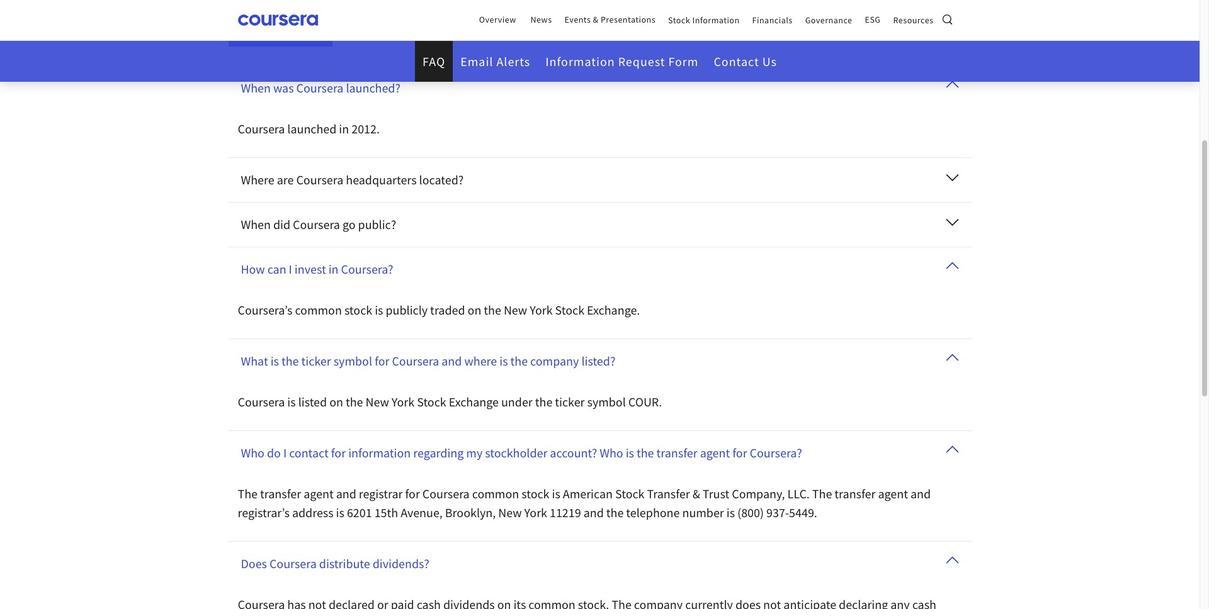 Task type: describe. For each thing, give the bounding box(es) containing it.
where
[[241, 172, 274, 188]]

0 horizontal spatial agent
[[304, 486, 334, 502]]

news
[[531, 14, 552, 25]]

display all
[[259, 20, 302, 33]]

coursera is listed on the new york stock exchange under the ticker symbol cour.
[[238, 394, 662, 410]]

do
[[267, 445, 281, 461]]

0 horizontal spatial transfer
[[260, 486, 301, 502]]

telephone
[[626, 505, 680, 521]]

2 the from the left
[[813, 486, 832, 502]]

traded
[[430, 302, 465, 318]]

stock inside dropdown button
[[668, 14, 691, 26]]

the right listed
[[346, 394, 363, 410]]

exchange
[[449, 394, 499, 410]]

my
[[466, 445, 483, 461]]

email alerts link
[[461, 50, 531, 73]]

information
[[348, 445, 411, 461]]

brooklyn,
[[445, 505, 496, 521]]

11219
[[550, 505, 581, 521]]

registrar
[[359, 486, 403, 502]]

when for when did coursera go public?
[[241, 217, 271, 232]]

can
[[268, 261, 286, 277]]

when for when was coursera launched?
[[241, 80, 271, 96]]

email
[[461, 53, 494, 69]]

new inside the transfer agent and registrar for coursera common stock is american stock transfer & trust company, llc. the transfer agent and registrar's address is 6201 15th avenue, brooklyn, new york 11219 and the telephone number is (800) 937-5449.
[[498, 505, 522, 521]]

coursera right the does
[[270, 556, 317, 572]]

information inside dropdown button
[[693, 14, 740, 26]]

the right what
[[282, 353, 299, 369]]

located?
[[419, 172, 464, 188]]

when did coursera go public? button
[[228, 203, 972, 247]]

display all button
[[228, 7, 332, 46]]

for right contact
[[331, 445, 346, 461]]

resources button
[[887, 8, 940, 32]]

chevron down image for where are coursera headquarters located?
[[947, 171, 959, 189]]

2 who from the left
[[600, 445, 623, 461]]

york inside the transfer agent and registrar for coursera common stock is american stock transfer & trust company, llc. the transfer agent and registrar's address is 6201 15th avenue, brooklyn, new york 11219 and the telephone number is (800) 937-5449.
[[525, 505, 547, 521]]

0 horizontal spatial common
[[295, 302, 342, 318]]

for up company,
[[733, 445, 748, 461]]

does coursera distribute dividends?
[[241, 556, 429, 572]]

the inside the transfer agent and registrar for coursera common stock is american stock transfer & trust company, llc. the transfer agent and registrar's address is 6201 15th avenue, brooklyn, new york 11219 and the telephone number is (800) 937-5449.
[[607, 505, 624, 521]]

what is the ticker symbol for coursera and where is the company listed? button
[[228, 339, 972, 384]]

financials button
[[746, 8, 799, 32]]

15th
[[375, 505, 398, 521]]

dividends?
[[373, 556, 429, 572]]

6201
[[347, 505, 372, 521]]

coursera launched in 2012.
[[238, 121, 380, 137]]

for down publicly
[[375, 353, 390, 369]]

1 vertical spatial new
[[366, 394, 389, 410]]

937-
[[767, 505, 789, 521]]

avenue,
[[401, 505, 443, 521]]

trust
[[703, 486, 730, 502]]

0 horizontal spatial coursera?
[[341, 261, 393, 277]]

regarding
[[413, 445, 464, 461]]

stock down what is the ticker symbol for coursera and where is the company listed?
[[417, 394, 446, 410]]

0 horizontal spatial stock
[[345, 302, 372, 318]]

ticker inside dropdown button
[[301, 353, 331, 369]]

resources link
[[894, 8, 934, 32]]

the right traded
[[484, 302, 501, 318]]

news link
[[531, 8, 552, 33]]

governance link
[[806, 8, 853, 32]]

chevron down image for when did coursera go public?
[[947, 215, 959, 234]]

contact us link
[[714, 50, 777, 73]]

events & presentations
[[565, 14, 656, 25]]

listed
[[298, 394, 327, 410]]

events
[[565, 14, 591, 25]]

alerts
[[497, 53, 531, 69]]

governance button
[[799, 8, 859, 32]]

who do i contact for information regarding my stockholder account? who is the transfer agent for coursera?
[[241, 445, 802, 461]]

for inside the transfer agent and registrar for coursera common stock is american stock transfer & trust company, llc. the transfer agent and registrar's address is 6201 15th avenue, brooklyn, new york 11219 and the telephone number is (800) 937-5449.
[[405, 486, 420, 502]]

where
[[465, 353, 497, 369]]

email alerts
[[461, 53, 531, 69]]

i for contact
[[283, 445, 287, 461]]

i for invest
[[289, 261, 292, 277]]

1 vertical spatial york
[[392, 394, 415, 410]]

coursera down what
[[238, 394, 285, 410]]

launched
[[287, 121, 337, 137]]

is left listed
[[287, 394, 296, 410]]

is up 11219
[[552, 486, 561, 502]]

invest
[[295, 261, 326, 277]]

contact
[[289, 445, 329, 461]]

the transfer agent and registrar for coursera common stock is american stock transfer & trust company, llc. the transfer agent and registrar's address is 6201 15th avenue, brooklyn, new york 11219 and the telephone number is (800) 937-5449.
[[238, 486, 931, 521]]

1 vertical spatial symbol
[[587, 394, 626, 410]]

stockholder
[[485, 445, 548, 461]]

overview
[[479, 14, 516, 25]]

coursera's common stock is publicly traded on the new york stock exchange.
[[238, 302, 640, 318]]

under
[[501, 394, 533, 410]]

contact us
[[714, 53, 777, 69]]

1 horizontal spatial in
[[339, 121, 349, 137]]

how can i invest in coursera?
[[241, 261, 393, 277]]

what
[[241, 353, 268, 369]]

did
[[273, 217, 290, 232]]

headquarters
[[346, 172, 417, 188]]

display
[[259, 20, 289, 33]]

faq
[[423, 53, 446, 69]]

1 vertical spatial coursera?
[[750, 445, 802, 461]]

menu containing overview
[[473, 0, 940, 40]]

are
[[277, 172, 294, 188]]

1 horizontal spatial ticker
[[555, 394, 585, 410]]

is down cour.
[[626, 445, 634, 461]]

coursera down publicly
[[392, 353, 439, 369]]

events & presentations link
[[565, 8, 656, 33]]



Task type: vqa. For each thing, say whether or not it's contained in the screenshot.
events
yes



Task type: locate. For each thing, give the bounding box(es) containing it.
common inside the transfer agent and registrar for coursera common stock is american stock transfer & trust company, llc. the transfer agent and registrar's address is 6201 15th avenue, brooklyn, new york 11219 and the telephone number is (800) 937-5449.
[[472, 486, 519, 502]]

0 vertical spatial when
[[241, 80, 271, 96]]

2 chevron down image from the top
[[947, 215, 959, 234]]

chevron up image for coursera launched in 2012.
[[947, 79, 959, 98]]

listed?
[[582, 353, 616, 369]]

chevron up image for coursera is listed on the new york stock exchange under the ticker symbol cour.
[[947, 352, 959, 371]]

does
[[241, 556, 267, 572]]

company
[[530, 353, 579, 369]]

i right do
[[283, 445, 287, 461]]

0 horizontal spatial &
[[593, 14, 599, 25]]

is left publicly
[[375, 302, 383, 318]]

5449.
[[789, 505, 818, 521]]

american
[[563, 486, 613, 502]]

1 who from the left
[[241, 445, 265, 461]]

resources
[[894, 14, 934, 26]]

1 horizontal spatial coursera?
[[750, 445, 802, 461]]

0 vertical spatial ticker
[[301, 353, 331, 369]]

on right traded
[[468, 302, 482, 318]]

1 vertical spatial i
[[283, 445, 287, 461]]

when left did
[[241, 217, 271, 232]]

stock information button
[[662, 8, 746, 32]]

0 vertical spatial &
[[593, 14, 599, 25]]

is left (800)
[[727, 505, 735, 521]]

1 horizontal spatial i
[[289, 261, 292, 277]]

chevron up image inside what is the ticker symbol for coursera and where is the company listed? dropdown button
[[947, 352, 959, 371]]

2 chevron up image from the top
[[947, 260, 959, 279]]

in left 2012.
[[339, 121, 349, 137]]

2 vertical spatial york
[[525, 505, 547, 521]]

for up avenue,
[[405, 486, 420, 502]]

0 vertical spatial information
[[693, 14, 740, 26]]

1 vertical spatial information
[[546, 53, 615, 69]]

when was coursera launched? button
[[228, 66, 972, 110]]

in inside dropdown button
[[329, 261, 339, 277]]

coursera inside dropdown button
[[296, 172, 344, 188]]

stock inside the transfer agent and registrar for coursera common stock is american stock transfer & trust company, llc. the transfer agent and registrar's address is 6201 15th avenue, brooklyn, new york 11219 and the telephone number is (800) 937-5449.
[[615, 486, 645, 502]]

1 horizontal spatial agent
[[700, 445, 730, 461]]

chevron up image
[[947, 79, 959, 98], [947, 260, 959, 279], [947, 352, 959, 371], [947, 555, 959, 574]]

stock information
[[668, 14, 740, 26]]

cour.
[[629, 394, 662, 410]]

information
[[693, 14, 740, 26], [546, 53, 615, 69]]

launched?
[[346, 80, 401, 96]]

york left 11219
[[525, 505, 547, 521]]

2 horizontal spatial agent
[[878, 486, 908, 502]]

address
[[292, 505, 334, 521]]

coursera? down public?
[[341, 261, 393, 277]]

ticker down company
[[555, 394, 585, 410]]

coursera
[[296, 80, 344, 96], [238, 121, 285, 137], [296, 172, 344, 188], [293, 217, 340, 232], [392, 353, 439, 369], [238, 394, 285, 410], [423, 486, 470, 502], [270, 556, 317, 572]]

1 vertical spatial ticker
[[555, 394, 585, 410]]

2 horizontal spatial transfer
[[835, 486, 876, 502]]

common
[[295, 302, 342, 318], [472, 486, 519, 502]]

1 vertical spatial on
[[330, 394, 343, 410]]

1 vertical spatial stock
[[522, 486, 550, 502]]

who do i contact for information regarding my stockholder account? who is the transfer agent for coursera? button
[[228, 431, 972, 475]]

1 horizontal spatial stock
[[522, 486, 550, 502]]

exchange.
[[587, 302, 640, 318]]

0 vertical spatial in
[[339, 121, 349, 137]]

distribute
[[319, 556, 370, 572]]

when left was
[[241, 80, 271, 96]]

0 vertical spatial on
[[468, 302, 482, 318]]

& right events
[[593, 14, 599, 25]]

stock down who do i contact for information regarding my stockholder account? who is the transfer agent for coursera?
[[522, 486, 550, 502]]

1 vertical spatial &
[[693, 486, 700, 502]]

ticker up listed
[[301, 353, 331, 369]]

york down what is the ticker symbol for coursera and where is the company listed?
[[392, 394, 415, 410]]

information request form
[[546, 53, 699, 69]]

menu
[[473, 0, 940, 40]]

1 vertical spatial when
[[241, 217, 271, 232]]

coursera down was
[[238, 121, 285, 137]]

the up transfer
[[637, 445, 654, 461]]

what is the ticker symbol for coursera and where is the company listed?
[[241, 353, 616, 369]]

publicly
[[386, 302, 428, 318]]

contact
[[714, 53, 760, 69]]

coursera's
[[238, 302, 293, 318]]

how can i invest in coursera? button
[[228, 247, 972, 292]]

coursera, inc. image
[[238, 14, 318, 26]]

transfer up transfer
[[657, 445, 698, 461]]

i right can
[[289, 261, 292, 277]]

who
[[241, 445, 265, 461], [600, 445, 623, 461]]

coursera left the go
[[293, 217, 340, 232]]

and
[[442, 353, 462, 369], [336, 486, 356, 502], [911, 486, 931, 502], [584, 505, 604, 521]]

1 horizontal spatial the
[[813, 486, 832, 502]]

common down 'how can i invest in coursera?'
[[295, 302, 342, 318]]

coursera? up company,
[[750, 445, 802, 461]]

stock inside the transfer agent and registrar for coursera common stock is american stock transfer & trust company, llc. the transfer agent and registrar's address is 6201 15th avenue, brooklyn, new york 11219 and the telephone number is (800) 937-5449.
[[522, 486, 550, 502]]

number
[[683, 505, 724, 521]]

0 vertical spatial i
[[289, 261, 292, 277]]

when was coursera launched?
[[241, 80, 401, 96]]

when did coursera go public?
[[241, 217, 396, 232]]

4 chevron up image from the top
[[947, 555, 959, 574]]

who left do
[[241, 445, 265, 461]]

i
[[289, 261, 292, 277], [283, 445, 287, 461]]

in
[[339, 121, 349, 137], [329, 261, 339, 277]]

0 vertical spatial coursera?
[[341, 261, 393, 277]]

1 horizontal spatial &
[[693, 486, 700, 502]]

3 chevron up image from the top
[[947, 352, 959, 371]]

coursera right was
[[296, 80, 344, 96]]

stock left publicly
[[345, 302, 372, 318]]

1 horizontal spatial transfer
[[657, 445, 698, 461]]

1 chevron up image from the top
[[947, 79, 959, 98]]

information request form link
[[546, 50, 699, 73]]

0 vertical spatial common
[[295, 302, 342, 318]]

0 horizontal spatial information
[[546, 53, 615, 69]]

when
[[241, 80, 271, 96], [241, 217, 271, 232]]

is left the 6201
[[336, 505, 345, 521]]

0 horizontal spatial ticker
[[301, 353, 331, 369]]

the right llc.
[[813, 486, 832, 502]]

presentations
[[601, 14, 656, 25]]

esg
[[865, 14, 881, 25]]

esg link
[[865, 8, 881, 33]]

1 chevron down image from the top
[[947, 171, 959, 189]]

0 horizontal spatial on
[[330, 394, 343, 410]]

chevron up image inside when was coursera launched? dropdown button
[[947, 79, 959, 98]]

0 vertical spatial new
[[504, 302, 527, 318]]

is right what
[[271, 353, 279, 369]]

in right invest
[[329, 261, 339, 277]]

chevron up image inside does coursera distribute dividends? dropdown button
[[947, 555, 959, 574]]

stock information link
[[668, 8, 740, 32]]

2 vertical spatial new
[[498, 505, 522, 521]]

chevron up image
[[947, 444, 959, 463]]

1 horizontal spatial common
[[472, 486, 519, 502]]

stock up telephone
[[615, 486, 645, 502]]

chevron up image for coursera's common stock is publicly traded on the new york stock exchange.
[[947, 260, 959, 279]]

financials link
[[753, 8, 793, 32]]

and inside dropdown button
[[442, 353, 462, 369]]

faq link
[[423, 50, 446, 73]]

chevron up image inside how can i invest in coursera? dropdown button
[[947, 260, 959, 279]]

(800)
[[738, 505, 764, 521]]

financials
[[753, 14, 793, 26]]

transfer
[[647, 486, 690, 502]]

on
[[468, 302, 482, 318], [330, 394, 343, 410]]

was
[[273, 80, 294, 96]]

york up company
[[530, 302, 553, 318]]

1 horizontal spatial information
[[693, 14, 740, 26]]

stock left exchange.
[[555, 302, 585, 318]]

company,
[[732, 486, 785, 502]]

transfer up the registrar's
[[260, 486, 301, 502]]

the left company
[[511, 353, 528, 369]]

us
[[763, 53, 777, 69]]

information down events
[[546, 53, 615, 69]]

&
[[593, 14, 599, 25], [693, 486, 700, 502]]

1 vertical spatial chevron down image
[[947, 215, 959, 234]]

2 when from the top
[[241, 217, 271, 232]]

where are coursera headquarters located? button
[[228, 158, 972, 202]]

agent inside dropdown button
[[700, 445, 730, 461]]

transfer inside dropdown button
[[657, 445, 698, 461]]

registrar's
[[238, 505, 290, 521]]

1 the from the left
[[238, 486, 258, 502]]

1 when from the top
[[241, 80, 271, 96]]

coursera up avenue,
[[423, 486, 470, 502]]

2012.
[[352, 121, 380, 137]]

request
[[618, 53, 666, 69]]

ticker
[[301, 353, 331, 369], [555, 394, 585, 410]]

chevron down image inside where are coursera headquarters located? dropdown button
[[947, 171, 959, 189]]

transfer right llc.
[[835, 486, 876, 502]]

who right account?
[[600, 445, 623, 461]]

symbol inside dropdown button
[[334, 353, 372, 369]]

0 horizontal spatial i
[[283, 445, 287, 461]]

stock up form
[[668, 14, 691, 26]]

& inside "link"
[[593, 14, 599, 25]]

all
[[291, 20, 302, 33]]

1 vertical spatial in
[[329, 261, 339, 277]]

coursera right are
[[296, 172, 344, 188]]

overview link
[[479, 8, 516, 33]]

for
[[375, 353, 390, 369], [331, 445, 346, 461], [733, 445, 748, 461], [405, 486, 420, 502]]

chevron down image
[[947, 171, 959, 189], [947, 215, 959, 234]]

agent
[[700, 445, 730, 461], [304, 486, 334, 502], [878, 486, 908, 502]]

stock
[[668, 14, 691, 26], [555, 302, 585, 318], [417, 394, 446, 410], [615, 486, 645, 502]]

form
[[669, 53, 699, 69]]

common up brooklyn,
[[472, 486, 519, 502]]

0 horizontal spatial symbol
[[334, 353, 372, 369]]

the up the registrar's
[[238, 486, 258, 502]]

0 vertical spatial chevron down image
[[947, 171, 959, 189]]

1 vertical spatial common
[[472, 486, 519, 502]]

how
[[241, 261, 265, 277]]

stock
[[345, 302, 372, 318], [522, 486, 550, 502]]

0 horizontal spatial who
[[241, 445, 265, 461]]

chevron down image inside when did coursera go public? dropdown button
[[947, 215, 959, 234]]

1 horizontal spatial on
[[468, 302, 482, 318]]

& left trust
[[693, 486, 700, 502]]

account?
[[550, 445, 597, 461]]

1 horizontal spatial who
[[600, 445, 623, 461]]

& inside the transfer agent and registrar for coursera common stock is american stock transfer & trust company, llc. the transfer agent and registrar's address is 6201 15th avenue, brooklyn, new york 11219 and the telephone number is (800) 937-5449.
[[693, 486, 700, 502]]

coursera inside the transfer agent and registrar for coursera common stock is american stock transfer & trust company, llc. the transfer agent and registrar's address is 6201 15th avenue, brooklyn, new york 11219 and the telephone number is (800) 937-5449.
[[423, 486, 470, 502]]

1 horizontal spatial symbol
[[587, 394, 626, 410]]

the down american
[[607, 505, 624, 521]]

new
[[504, 302, 527, 318], [366, 394, 389, 410], [498, 505, 522, 521]]

the right under
[[535, 394, 553, 410]]

0 vertical spatial symbol
[[334, 353, 372, 369]]

where are coursera headquarters located?
[[241, 172, 464, 188]]

governance
[[806, 14, 853, 26]]

is right the 'where'
[[500, 353, 508, 369]]

york
[[530, 302, 553, 318], [392, 394, 415, 410], [525, 505, 547, 521]]

0 vertical spatial stock
[[345, 302, 372, 318]]

llc.
[[788, 486, 810, 502]]

public?
[[358, 217, 396, 232]]

the
[[484, 302, 501, 318], [282, 353, 299, 369], [511, 353, 528, 369], [346, 394, 363, 410], [535, 394, 553, 410], [637, 445, 654, 461], [607, 505, 624, 521]]

0 vertical spatial york
[[530, 302, 553, 318]]

on right listed
[[330, 394, 343, 410]]

0 horizontal spatial in
[[329, 261, 339, 277]]

toggle search image
[[943, 14, 953, 26]]

information up contact
[[693, 14, 740, 26]]

0 horizontal spatial the
[[238, 486, 258, 502]]

is
[[375, 302, 383, 318], [271, 353, 279, 369], [500, 353, 508, 369], [287, 394, 296, 410], [626, 445, 634, 461], [552, 486, 561, 502], [336, 505, 345, 521], [727, 505, 735, 521]]

does coursera distribute dividends? button
[[228, 542, 972, 586]]



